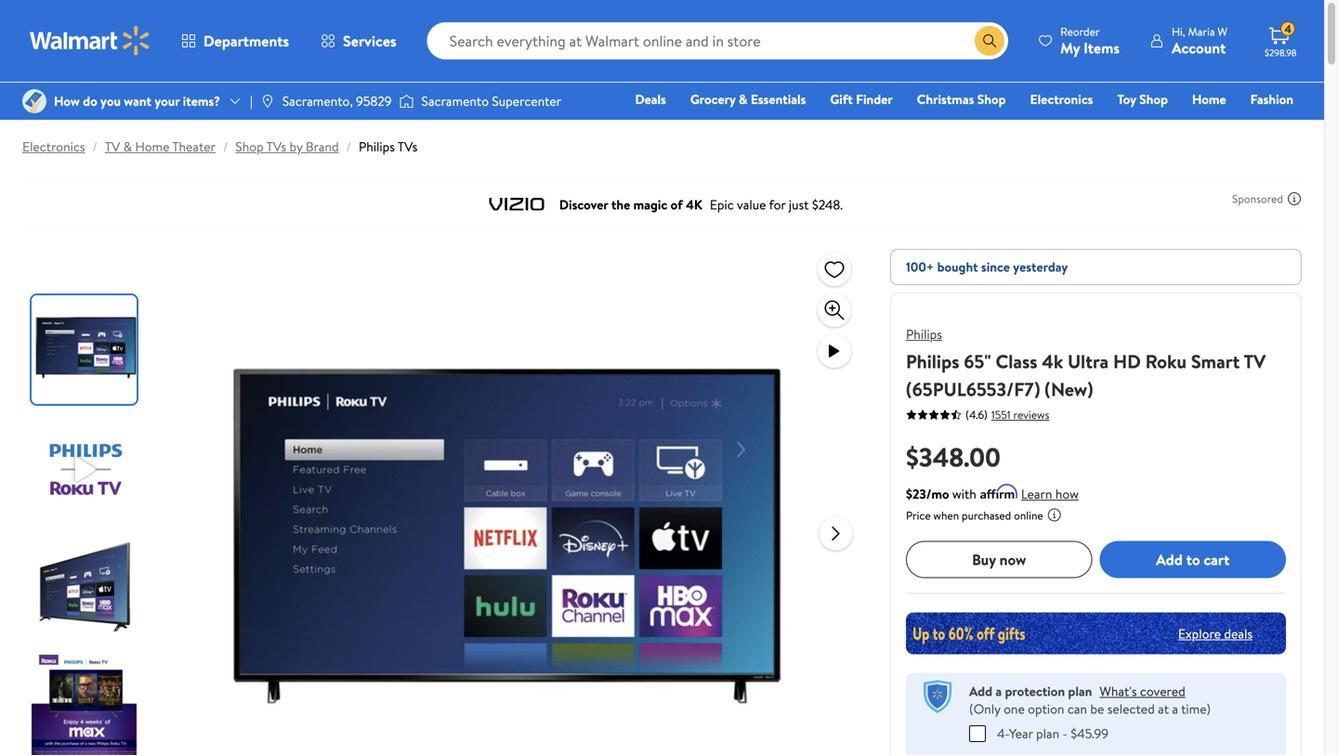 Task type: vqa. For each thing, say whether or not it's contained in the screenshot.
left the
no



Task type: describe. For each thing, give the bounding box(es) containing it.
yesterday
[[1013, 258, 1068, 276]]

maria
[[1188, 24, 1215, 39]]

100+ bought since yesterday
[[906, 258, 1068, 276]]

100+
[[906, 258, 934, 276]]

sacramento supercenter
[[421, 92, 561, 110]]

philips philips 65" class 4k ultra hd roku smart tv (65pul6553/f7) (new)
[[906, 325, 1266, 402]]

theater
[[172, 138, 216, 156]]

one
[[1004, 700, 1025, 718]]

christmas shop link
[[909, 89, 1014, 109]]

registry
[[1080, 116, 1127, 134]]

zoom image modal image
[[823, 299, 846, 322]]

finder
[[856, 90, 893, 108]]

1 vertical spatial philips
[[906, 325, 942, 343]]

0 horizontal spatial a
[[996, 683, 1002, 701]]

explore deals link
[[1171, 617, 1260, 650]]

legal information image
[[1047, 508, 1062, 523]]

debit
[[1182, 116, 1214, 134]]

do
[[83, 92, 97, 110]]

1 / from the left
[[93, 138, 97, 156]]

items
[[1084, 38, 1120, 58]]

affirm image
[[980, 484, 1017, 499]]

65"
[[964, 349, 991, 375]]

1551 reviews link
[[988, 407, 1050, 423]]

2 / from the left
[[223, 138, 228, 156]]

christmas
[[917, 90, 974, 108]]

one debit
[[1151, 116, 1214, 134]]

1 vertical spatial plan
[[1036, 725, 1060, 743]]

option
[[1028, 700, 1065, 718]]

philips 65" class 4k ultra hd roku smart tv (65pul6553/f7) (new) - image 3 of 17 image
[[32, 535, 140, 644]]

philips 65" class 4k ultra hd roku smart tv (65pul6553/f7) (new) - image 2 of 17 image
[[32, 415, 140, 524]]

hi, maria w account
[[1172, 24, 1228, 58]]

 image for sacramento, 95829
[[260, 94, 275, 109]]

shop for toy shop
[[1140, 90, 1168, 108]]

philips 65" class 4k ultra hd roku smart tv (65pul6553/f7) (new) image
[[210, 249, 804, 756]]

0 vertical spatial home
[[1192, 90, 1226, 108]]

gift inside "fashion gift cards"
[[997, 116, 1020, 134]]

you
[[100, 92, 121, 110]]

departments
[[204, 31, 289, 51]]

search icon image
[[982, 33, 997, 48]]

-
[[1063, 725, 1068, 743]]

sponsored
[[1232, 191, 1283, 207]]

how
[[54, 92, 80, 110]]

deals
[[635, 90, 666, 108]]

Search search field
[[427, 22, 1008, 59]]

account
[[1172, 38, 1226, 58]]

1551
[[992, 407, 1011, 423]]

grocery
[[690, 90, 736, 108]]

one
[[1151, 116, 1179, 134]]

year
[[1009, 725, 1033, 743]]

$45.99
[[1071, 725, 1109, 743]]

by
[[289, 138, 303, 156]]

0 horizontal spatial shop
[[235, 138, 264, 156]]

protection
[[1005, 683, 1065, 701]]

4-year plan - $45.99
[[997, 725, 1109, 743]]

w
[[1218, 24, 1228, 39]]

christmas shop
[[917, 90, 1006, 108]]

your
[[155, 92, 180, 110]]

next media item image
[[825, 523, 847, 545]]

toy shop link
[[1109, 89, 1176, 109]]

shop tvs by brand link
[[235, 138, 339, 156]]

deals link
[[627, 89, 675, 109]]

toy
[[1118, 90, 1136, 108]]

philips link
[[906, 325, 942, 343]]

purchased
[[962, 508, 1011, 524]]

sacramento
[[421, 92, 489, 110]]

1 vertical spatial &
[[123, 138, 132, 156]]

add for add a protection plan what's covered (only one option can be selected at a time)
[[969, 683, 993, 701]]

(new)
[[1045, 376, 1093, 402]]

grocery & essentials
[[690, 90, 806, 108]]

1 tvs from the left
[[266, 138, 286, 156]]

tv & home theater link
[[105, 138, 216, 156]]

cards
[[1023, 116, 1056, 134]]

fashion link
[[1242, 89, 1302, 109]]

sacramento, 95829
[[282, 92, 392, 110]]

how do you want your items?
[[54, 92, 220, 110]]

cart
[[1204, 550, 1230, 570]]

bought
[[937, 258, 978, 276]]

4-Year plan - $45.99 checkbox
[[969, 726, 986, 743]]

1 horizontal spatial a
[[1172, 700, 1178, 718]]

$298.98
[[1265, 46, 1297, 59]]

learn how button
[[1021, 485, 1079, 504]]

2 tvs from the left
[[398, 138, 418, 156]]

items?
[[183, 92, 220, 110]]

1 horizontal spatial electronics link
[[1022, 89, 1102, 109]]

buy now button
[[906, 541, 1092, 579]]

now
[[1000, 550, 1026, 570]]

online
[[1014, 508, 1043, 524]]



Task type: locate. For each thing, give the bounding box(es) containing it.
toy shop
[[1118, 90, 1168, 108]]

philips 65" class 4k ultra hd roku smart tv (65pul6553/f7) (new) - image 4 of 17 image
[[32, 655, 140, 756]]

1 vertical spatial tv
[[1244, 349, 1266, 375]]

departments button
[[165, 19, 305, 63]]

1 horizontal spatial plan
[[1068, 683, 1092, 701]]

gift
[[830, 90, 853, 108], [997, 116, 1020, 134]]

2 horizontal spatial shop
[[1140, 90, 1168, 108]]

tvs left by
[[266, 138, 286, 156]]

tvs right brand
[[398, 138, 418, 156]]

1 horizontal spatial electronics
[[1030, 90, 1093, 108]]

(65pul6553/f7)
[[906, 376, 1040, 402]]

plan left the "what's"
[[1068, 683, 1092, 701]]

 image for how do you want your items?
[[22, 89, 46, 113]]

(4.6)
[[966, 407, 988, 423]]

walmart+ link
[[1230, 115, 1302, 135]]

1 horizontal spatial shop
[[978, 90, 1006, 108]]

1 horizontal spatial &
[[739, 90, 748, 108]]

1 horizontal spatial  image
[[260, 94, 275, 109]]

shop up 'gift cards' link
[[978, 90, 1006, 108]]

essentials
[[751, 90, 806, 108]]

roku
[[1146, 349, 1187, 375]]

services button
[[305, 19, 412, 63]]

0 horizontal spatial  image
[[22, 89, 46, 113]]

1 vertical spatial home
[[135, 138, 170, 156]]

2 vertical spatial philips
[[906, 349, 960, 375]]

 image left how
[[22, 89, 46, 113]]

shop inside christmas shop link
[[978, 90, 1006, 108]]

1 horizontal spatial home
[[1192, 90, 1226, 108]]

0 horizontal spatial home
[[135, 138, 170, 156]]

& down how do you want your items?
[[123, 138, 132, 156]]

0 vertical spatial electronics link
[[1022, 89, 1102, 109]]

time)
[[1181, 700, 1211, 718]]

add inside button
[[1156, 550, 1183, 570]]

2 horizontal spatial /
[[346, 138, 351, 156]]

add inside add a protection plan what's covered (only one option can be selected at a time)
[[969, 683, 993, 701]]

electronics
[[1030, 90, 1093, 108], [22, 138, 85, 156]]

philips down 95829
[[359, 138, 395, 156]]

gift finder
[[830, 90, 893, 108]]

electronics / tv & home theater / shop tvs by brand / philips tvs
[[22, 138, 418, 156]]

 image
[[399, 92, 414, 111]]

buy now
[[972, 550, 1026, 570]]

gift left cards
[[997, 116, 1020, 134]]

shop
[[978, 90, 1006, 108], [1140, 90, 1168, 108], [235, 138, 264, 156]]

hd
[[1113, 349, 1141, 375]]

services
[[343, 31, 396, 51]]

& right the grocery
[[739, 90, 748, 108]]

0 horizontal spatial gift
[[830, 90, 853, 108]]

1 horizontal spatial tv
[[1244, 349, 1266, 375]]

0 vertical spatial &
[[739, 90, 748, 108]]

(only
[[969, 700, 1001, 718]]

tv right 'smart'
[[1244, 349, 1266, 375]]

smart
[[1191, 349, 1240, 375]]

$23/mo with
[[906, 485, 977, 503]]

home link
[[1184, 89, 1235, 109]]

want
[[124, 92, 151, 110]]

1 horizontal spatial /
[[223, 138, 228, 156]]

Walmart Site-Wide search field
[[427, 22, 1008, 59]]

0 horizontal spatial tvs
[[266, 138, 286, 156]]

ad disclaimer and feedback image
[[1287, 191, 1302, 206]]

how
[[1056, 485, 1079, 503]]

 image right the |
[[260, 94, 275, 109]]

0 horizontal spatial plan
[[1036, 725, 1060, 743]]

4
[[1285, 21, 1292, 37]]

electronics link up cards
[[1022, 89, 1102, 109]]

0 vertical spatial gift
[[830, 90, 853, 108]]

electronics link down how
[[22, 138, 85, 156]]

reorder my items
[[1060, 24, 1120, 58]]

0 horizontal spatial &
[[123, 138, 132, 156]]

shop for christmas shop
[[978, 90, 1006, 108]]

/ right theater on the top of page
[[223, 138, 228, 156]]

be
[[1090, 700, 1104, 718]]

3 / from the left
[[346, 138, 351, 156]]

plan inside add a protection plan what's covered (only one option can be selected at a time)
[[1068, 683, 1092, 701]]

what's covered button
[[1100, 683, 1186, 701]]

gift finder link
[[822, 89, 901, 109]]

0 horizontal spatial /
[[93, 138, 97, 156]]

a left the one
[[996, 683, 1002, 701]]

when
[[934, 508, 959, 524]]

grocery & essentials link
[[682, 89, 814, 109]]

my
[[1060, 38, 1080, 58]]

class
[[996, 349, 1038, 375]]

hi,
[[1172, 24, 1185, 39]]

electronics for electronics / tv & home theater / shop tvs by brand / philips tvs
[[22, 138, 85, 156]]

0 vertical spatial tv
[[105, 138, 120, 156]]

1 vertical spatial add
[[969, 683, 993, 701]]

wpp logo image
[[921, 681, 954, 714]]

a right at
[[1172, 700, 1178, 718]]

electronics down how
[[22, 138, 85, 156]]

philips tvs link
[[359, 138, 418, 156]]

view video image
[[823, 340, 846, 362]]

registry link
[[1071, 115, 1135, 135]]

1 horizontal spatial tvs
[[398, 138, 418, 156]]

gift left finder
[[830, 90, 853, 108]]

0 horizontal spatial add
[[969, 683, 993, 701]]

0 horizontal spatial electronics link
[[22, 138, 85, 156]]

plan left the -
[[1036, 725, 1060, 743]]

up to sixty percent off deals. shop now. image
[[906, 613, 1286, 655]]

4k
[[1042, 349, 1063, 375]]

add
[[1156, 550, 1183, 570], [969, 683, 993, 701]]

add a protection plan what's covered (only one option can be selected at a time)
[[969, 683, 1211, 718]]

home left theater on the top of page
[[135, 138, 170, 156]]

one debit link
[[1143, 115, 1222, 135]]

covered
[[1140, 683, 1186, 701]]

0 horizontal spatial tv
[[105, 138, 120, 156]]

explore deals
[[1178, 625, 1253, 643]]

brand
[[306, 138, 339, 156]]

0 horizontal spatial electronics
[[22, 138, 85, 156]]

tv
[[105, 138, 120, 156], [1244, 349, 1266, 375]]

selected
[[1108, 700, 1155, 718]]

learn
[[1021, 485, 1052, 503]]

philips down 100+
[[906, 325, 942, 343]]

home
[[1192, 90, 1226, 108], [135, 138, 170, 156]]

4-
[[997, 725, 1009, 743]]

1 horizontal spatial gift
[[997, 116, 1020, 134]]

shop inside toy shop link
[[1140, 90, 1168, 108]]

what's
[[1100, 683, 1137, 701]]

to
[[1186, 550, 1200, 570]]

philips down 'philips' link
[[906, 349, 960, 375]]

$348.00
[[906, 439, 1001, 475]]

add to cart
[[1156, 550, 1230, 570]]

(4.6) 1551 reviews
[[966, 407, 1050, 423]]

0 vertical spatial plan
[[1068, 683, 1092, 701]]

electronics up cards
[[1030, 90, 1093, 108]]

0 vertical spatial philips
[[359, 138, 395, 156]]

/ down do
[[93, 138, 97, 156]]

electronics for electronics
[[1030, 90, 1093, 108]]

 image
[[22, 89, 46, 113], [260, 94, 275, 109]]

shop right toy
[[1140, 90, 1168, 108]]

add left the one
[[969, 683, 993, 701]]

/ right brand
[[346, 138, 351, 156]]

electronics link
[[1022, 89, 1102, 109], [22, 138, 85, 156]]

shop down the |
[[235, 138, 264, 156]]

since
[[981, 258, 1010, 276]]

learn how
[[1021, 485, 1079, 503]]

at
[[1158, 700, 1169, 718]]

add to cart button
[[1100, 541, 1286, 579]]

supercenter
[[492, 92, 561, 110]]

0 vertical spatial add
[[1156, 550, 1183, 570]]

add to favorites list, philips 65" class 4k ultra hd roku smart tv (65pul6553/f7) (new) image
[[823, 258, 846, 281]]

walmart image
[[30, 26, 151, 56]]

1 horizontal spatial add
[[1156, 550, 1183, 570]]

deals
[[1224, 625, 1253, 643]]

reorder
[[1060, 24, 1100, 39]]

explore
[[1178, 625, 1221, 643]]

walmart+
[[1238, 116, 1294, 134]]

tv inside philips philips 65" class 4k ultra hd roku smart tv (65pul6553/f7) (new)
[[1244, 349, 1266, 375]]

gift cards link
[[988, 115, 1064, 135]]

0 vertical spatial electronics
[[1030, 90, 1093, 108]]

buy
[[972, 550, 996, 570]]

1 vertical spatial gift
[[997, 116, 1020, 134]]

philips 65" class 4k ultra hd roku smart tv (65pul6553/f7) (new) - image 1 of 17 image
[[32, 296, 140, 404]]

add left to
[[1156, 550, 1183, 570]]

price
[[906, 508, 931, 524]]

tv down you
[[105, 138, 120, 156]]

add for add to cart
[[1156, 550, 1183, 570]]

1 vertical spatial electronics link
[[22, 138, 85, 156]]

home up debit
[[1192, 90, 1226, 108]]

1 vertical spatial electronics
[[22, 138, 85, 156]]



